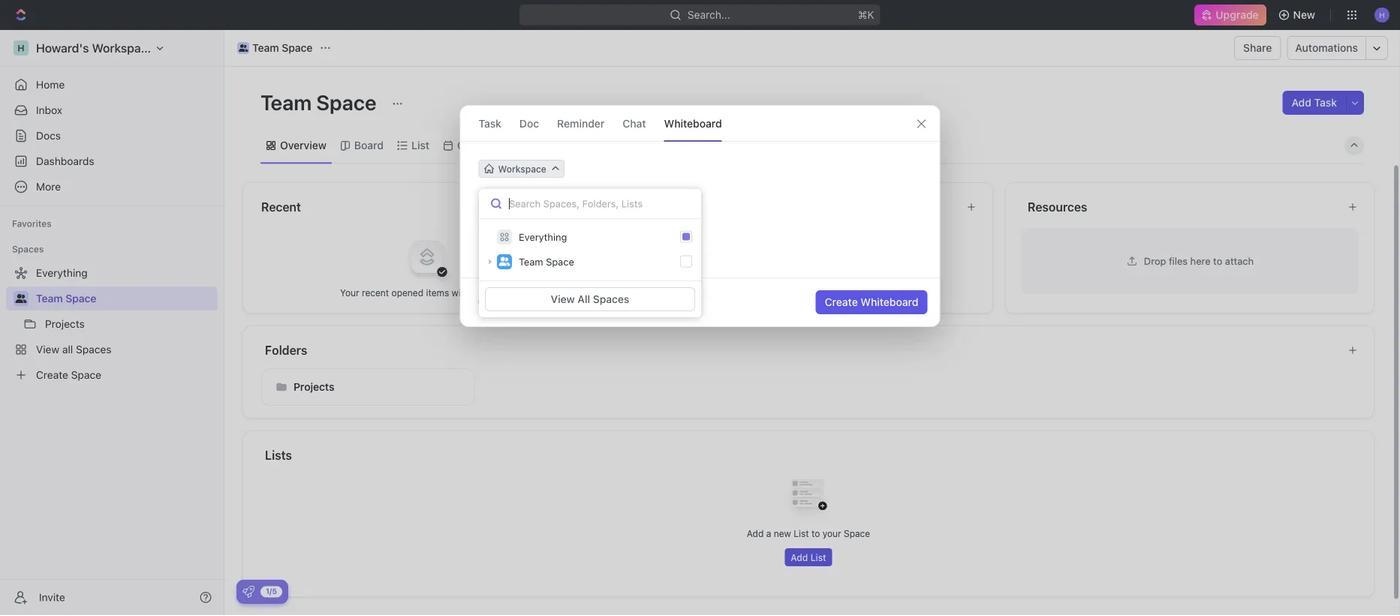 Task type: locate. For each thing, give the bounding box(es) containing it.
1 horizontal spatial task
[[1315, 97, 1338, 109]]

2 horizontal spatial docs
[[814, 288, 835, 298]]

create whiteboard
[[825, 296, 919, 309]]

spaces right all
[[593, 293, 630, 306]]

inbox
[[36, 104, 62, 116]]

2 vertical spatial docs
[[814, 288, 835, 298]]

calendar
[[457, 139, 502, 152]]

1 vertical spatial whiteboard
[[861, 296, 919, 309]]

view all spaces
[[551, 293, 630, 306]]

2 vertical spatial add
[[791, 553, 809, 563]]

team space tree
[[6, 261, 218, 388]]

1 horizontal spatial team space link
[[234, 39, 317, 57]]

dialog containing task
[[460, 105, 941, 328]]

to right the here
[[1214, 255, 1223, 267]]

1 vertical spatial team space link
[[36, 287, 215, 311]]

user group image
[[239, 44, 248, 52], [499, 257, 510, 266], [15, 294, 27, 303]]

show
[[468, 288, 490, 298]]

attach
[[1226, 255, 1255, 267]]

docs
[[36, 130, 61, 142], [643, 200, 672, 214], [814, 288, 835, 298]]

task inside button
[[1315, 97, 1338, 109]]

1 horizontal spatial spaces
[[593, 293, 630, 306]]

everything
[[519, 232, 567, 243]]

a
[[767, 528, 772, 539]]

projects
[[294, 381, 335, 393]]

0 horizontal spatial team space link
[[36, 287, 215, 311]]

0 vertical spatial to
[[1214, 255, 1223, 267]]

add down add a new list to your space
[[791, 553, 809, 563]]

0 horizontal spatial add
[[747, 528, 764, 539]]

workspace
[[498, 164, 547, 174]]

user group image inside team space tree
[[15, 294, 27, 303]]

invite
[[39, 592, 65, 604]]

drop
[[1145, 255, 1167, 267]]

2 horizontal spatial to
[[1214, 255, 1223, 267]]

1 vertical spatial spaces
[[593, 293, 630, 306]]

⌘k
[[859, 9, 875, 21]]

home link
[[6, 73, 218, 97]]

lists
[[265, 448, 292, 463]]

automations button
[[1289, 37, 1366, 59]]

to
[[1214, 255, 1223, 267], [838, 288, 846, 298], [812, 528, 821, 539]]

team space link
[[234, 39, 317, 57], [36, 287, 215, 311]]

0 vertical spatial list
[[412, 139, 430, 152]]

0 horizontal spatial spaces
[[12, 244, 44, 255]]

2 horizontal spatial add
[[1292, 97, 1312, 109]]

whiteboard right create
[[861, 296, 919, 309]]

spaces down the favorites button
[[12, 244, 44, 255]]

1 horizontal spatial user group image
[[239, 44, 248, 52]]

share button
[[1235, 36, 1282, 60]]

1 vertical spatial list
[[794, 528, 809, 539]]

to left this
[[838, 288, 846, 298]]

task down automations button in the top of the page
[[1315, 97, 1338, 109]]

2 vertical spatial list
[[811, 553, 827, 563]]

here.
[[493, 288, 515, 298]]

2 horizontal spatial list
[[811, 553, 827, 563]]

list
[[412, 139, 430, 152], [794, 528, 809, 539], [811, 553, 827, 563]]

list right the new
[[794, 528, 809, 539]]

0 vertical spatial spaces
[[12, 244, 44, 255]]

whiteboard right chat
[[665, 117, 722, 130]]

1 vertical spatial task
[[479, 117, 502, 130]]

overview link
[[277, 135, 327, 156]]

no lists icon. image
[[779, 468, 839, 528]]

doc button
[[520, 106, 539, 141]]

1 horizontal spatial add
[[791, 553, 809, 563]]

0 horizontal spatial list
[[412, 139, 430, 152]]

0 horizontal spatial docs
[[36, 130, 61, 142]]

added
[[767, 288, 794, 298]]

0 horizontal spatial whiteboard
[[665, 117, 722, 130]]

0 vertical spatial task
[[1315, 97, 1338, 109]]

add left a
[[747, 528, 764, 539]]

1 vertical spatial add
[[747, 528, 764, 539]]

1 horizontal spatial docs
[[643, 200, 672, 214]]

team
[[252, 42, 279, 54], [261, 90, 312, 115], [519, 257, 544, 268], [36, 293, 63, 305]]

dialog
[[460, 105, 941, 328]]

0 vertical spatial docs
[[36, 130, 61, 142]]

items
[[426, 288, 449, 298]]

you haven't added any docs to this location.
[[715, 288, 903, 298]]

resources
[[1028, 200, 1088, 214]]

add for add a new list to your space
[[747, 528, 764, 539]]

no recent items image
[[397, 227, 457, 287]]

task
[[1315, 97, 1338, 109], [479, 117, 502, 130]]

favorites button
[[6, 215, 58, 233]]

list inside add list button
[[811, 553, 827, 563]]

list link
[[409, 135, 430, 156]]

add a new list to your space
[[747, 528, 871, 539]]

gantt
[[530, 139, 558, 152]]

folders
[[265, 343, 308, 358]]

new
[[774, 528, 792, 539]]

task button
[[479, 106, 502, 141]]

list right board
[[412, 139, 430, 152]]

2 horizontal spatial user group image
[[499, 257, 510, 266]]

to left your
[[812, 528, 821, 539]]

list inside list "link"
[[412, 139, 430, 152]]

1 vertical spatial user group image
[[499, 257, 510, 266]]

calendar link
[[454, 135, 502, 156]]

add down automations button in the top of the page
[[1292, 97, 1312, 109]]

search...
[[688, 9, 731, 21]]

onboarding checklist button image
[[243, 587, 255, 599]]

spaces inside button
[[593, 293, 630, 306]]

list down add a new list to your space
[[811, 553, 827, 563]]

team space
[[252, 42, 313, 54], [261, 90, 381, 115], [519, 257, 575, 268], [36, 293, 96, 305]]

2 vertical spatial user group image
[[15, 294, 27, 303]]

0 vertical spatial user group image
[[239, 44, 248, 52]]

haven't
[[733, 288, 764, 298]]

1 horizontal spatial to
[[838, 288, 846, 298]]

spaces
[[12, 244, 44, 255], [593, 293, 630, 306]]

dashboards
[[36, 155, 94, 168]]

add task
[[1292, 97, 1338, 109]]

all
[[578, 293, 591, 306]]

this
[[849, 288, 864, 298]]

1 horizontal spatial whiteboard
[[861, 296, 919, 309]]

new button
[[1273, 3, 1325, 27]]

opened
[[392, 288, 424, 298]]

add
[[1292, 97, 1312, 109], [747, 528, 764, 539], [791, 553, 809, 563]]

2 vertical spatial to
[[812, 528, 821, 539]]

0 horizontal spatial task
[[479, 117, 502, 130]]

recent
[[362, 288, 389, 298]]

whiteboard
[[665, 117, 722, 130], [861, 296, 919, 309]]

task up calendar
[[479, 117, 502, 130]]

1 vertical spatial docs
[[643, 200, 672, 214]]

space
[[282, 42, 313, 54], [316, 90, 377, 115], [546, 257, 575, 268], [66, 293, 96, 305], [844, 528, 871, 539]]

no most used docs image
[[779, 227, 839, 287]]

0 horizontal spatial user group image
[[15, 294, 27, 303]]

board link
[[351, 135, 384, 156]]

0 vertical spatial add
[[1292, 97, 1312, 109]]

add for add task
[[1292, 97, 1312, 109]]



Task type: describe. For each thing, give the bounding box(es) containing it.
workspace button
[[479, 160, 565, 178]]

space inside tree
[[66, 293, 96, 305]]

overview
[[280, 139, 327, 152]]

Search Spaces, Folders, Lists text field
[[479, 189, 702, 219]]

upgrade link
[[1195, 5, 1267, 26]]

you
[[715, 288, 731, 298]]

add task button
[[1283, 91, 1347, 115]]

sidebar navigation
[[0, 30, 225, 616]]

new
[[1294, 9, 1316, 21]]

team space link inside tree
[[36, 287, 215, 311]]

create whiteboard button
[[816, 291, 928, 315]]

table
[[585, 139, 612, 152]]

recent
[[261, 200, 301, 214]]

chat button
[[623, 106, 646, 141]]

folders button
[[264, 341, 1336, 359]]

gantt link
[[527, 135, 558, 156]]

share
[[1244, 42, 1273, 54]]

lists button
[[264, 447, 1357, 465]]

team inside tree
[[36, 293, 63, 305]]

dashboards link
[[6, 149, 218, 174]]

onboarding checklist button element
[[243, 587, 255, 599]]

create
[[825, 296, 858, 309]]

reminder
[[557, 117, 605, 130]]

1/5
[[266, 588, 277, 596]]

reminder button
[[557, 106, 605, 141]]

team space inside team space tree
[[36, 293, 96, 305]]

add list
[[791, 553, 827, 563]]

projects button
[[261, 368, 476, 406]]

whiteboard inside button
[[861, 296, 919, 309]]

here
[[1191, 255, 1211, 267]]

1 vertical spatial to
[[838, 288, 846, 298]]

your recent opened items will show here.
[[340, 288, 515, 298]]

whiteboard button
[[665, 106, 722, 141]]

doc
[[520, 117, 539, 130]]

table link
[[582, 135, 612, 156]]

board
[[354, 139, 384, 152]]

0 vertical spatial team space link
[[234, 39, 317, 57]]

task inside "dialog"
[[479, 117, 502, 130]]

add for add list
[[791, 553, 809, 563]]

favorites
[[12, 219, 52, 229]]

automations
[[1296, 42, 1359, 54]]

Name this Whiteboard... field
[[461, 190, 940, 208]]

home
[[36, 79, 65, 91]]

location.
[[867, 288, 903, 298]]

docs inside 'sidebar' navigation
[[36, 130, 61, 142]]

workspace button
[[479, 160, 565, 178]]

resources button
[[1028, 198, 1336, 216]]

1 horizontal spatial list
[[794, 528, 809, 539]]

inbox link
[[6, 98, 218, 122]]

spaces inside 'sidebar' navigation
[[12, 244, 44, 255]]

chat
[[623, 117, 646, 130]]

any
[[796, 288, 811, 298]]

your
[[340, 288, 360, 298]]

will
[[452, 288, 466, 298]]

your
[[823, 528, 842, 539]]

add list button
[[785, 549, 833, 567]]

view
[[551, 293, 575, 306]]

files
[[1170, 255, 1188, 267]]

docs link
[[6, 124, 218, 148]]

drop files here to attach
[[1145, 255, 1255, 267]]

0 horizontal spatial to
[[812, 528, 821, 539]]

view all spaces button
[[485, 288, 696, 312]]

upgrade
[[1216, 9, 1259, 21]]

0 vertical spatial whiteboard
[[665, 117, 722, 130]]



Task type: vqa. For each thing, say whether or not it's contained in the screenshot.
Onboarding checklist button element
yes



